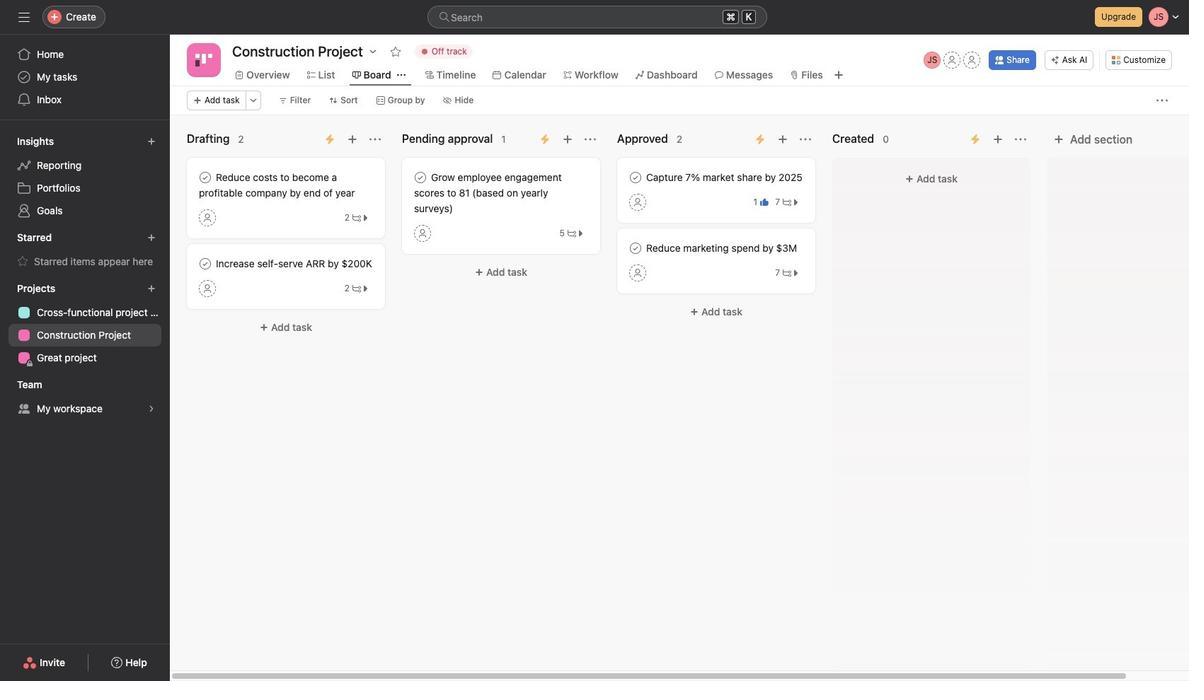 Task type: locate. For each thing, give the bounding box(es) containing it.
1 horizontal spatial more section actions image
[[585, 134, 596, 145]]

new project or portfolio image
[[147, 285, 156, 293]]

Mark complete checkbox
[[412, 169, 429, 186], [197, 256, 214, 272]]

mark complete image for rightmost mark complete checkbox
[[412, 169, 429, 186]]

1 more section actions image from the left
[[369, 134, 381, 145]]

Mark complete checkbox
[[197, 169, 214, 186], [627, 169, 644, 186], [627, 240, 644, 257]]

1 mark complete image from the left
[[412, 169, 429, 186]]

add to starred image
[[390, 46, 401, 57]]

projects element
[[0, 276, 170, 372]]

1 horizontal spatial more actions image
[[1156, 95, 1168, 106]]

teams element
[[0, 372, 170, 423]]

0 horizontal spatial mark complete image
[[412, 169, 429, 186]]

3 more section actions image from the left
[[1015, 134, 1026, 145]]

more section actions image for add task icon related to rules for pending approval icon
[[585, 134, 596, 145]]

add task image for rules for drafting image
[[347, 134, 358, 145]]

0 horizontal spatial add task image
[[347, 134, 358, 145]]

more section actions image right rules for drafting image
[[369, 134, 381, 145]]

more section actions image right rules for created image
[[1015, 134, 1026, 145]]

1 add task image from the left
[[347, 134, 358, 145]]

more section actions image
[[369, 134, 381, 145], [585, 134, 596, 145], [1015, 134, 1026, 145]]

1 horizontal spatial mark complete image
[[627, 169, 644, 186]]

add task image
[[347, 134, 358, 145], [562, 134, 573, 145], [992, 134, 1004, 145]]

rules for pending approval image
[[539, 134, 551, 145]]

add task image right rules for created image
[[992, 134, 1004, 145]]

global element
[[0, 35, 170, 120]]

mark complete image for rules for approved image
[[627, 240, 644, 257]]

0 horizontal spatial mark complete checkbox
[[197, 256, 214, 272]]

hide sidebar image
[[18, 11, 30, 23]]

add task image right rules for drafting image
[[347, 134, 358, 145]]

2 more section actions image from the left
[[585, 134, 596, 145]]

more section actions image for add task icon for rules for drafting image
[[369, 134, 381, 145]]

manage project members image
[[924, 52, 941, 69]]

add tab image
[[833, 69, 844, 81]]

None field
[[427, 6, 767, 28]]

rules for drafting image
[[324, 134, 335, 145]]

add task image
[[777, 134, 788, 145]]

2 mark complete image from the left
[[627, 169, 644, 186]]

2 horizontal spatial add task image
[[992, 134, 1004, 145]]

more actions image
[[1156, 95, 1168, 106], [249, 96, 257, 105]]

rules for created image
[[970, 134, 981, 145]]

mark complete checkbox for rules for approved image's mark complete image
[[627, 169, 644, 186]]

1 like. you liked this task image
[[760, 198, 769, 207]]

1 horizontal spatial add task image
[[562, 134, 573, 145]]

mark complete image
[[412, 169, 429, 186], [627, 169, 644, 186]]

add task image right rules for pending approval icon
[[562, 134, 573, 145]]

mark complete image
[[197, 169, 214, 186], [627, 240, 644, 257], [197, 256, 214, 272]]

more section actions image right rules for pending approval icon
[[585, 134, 596, 145]]

add task image for rules for created image
[[992, 134, 1004, 145]]

board image
[[195, 52, 212, 69]]

rules for approved image
[[754, 134, 766, 145]]

0 horizontal spatial more section actions image
[[369, 134, 381, 145]]

0 vertical spatial mark complete checkbox
[[412, 169, 429, 186]]

3 add task image from the left
[[992, 134, 1004, 145]]

2 add task image from the left
[[562, 134, 573, 145]]

2 horizontal spatial more section actions image
[[1015, 134, 1026, 145]]



Task type: describe. For each thing, give the bounding box(es) containing it.
1 vertical spatial mark complete checkbox
[[197, 256, 214, 272]]

starred element
[[0, 225, 170, 276]]

add task image for rules for pending approval icon
[[562, 134, 573, 145]]

0 horizontal spatial more actions image
[[249, 96, 257, 105]]

Search tasks, projects, and more text field
[[427, 6, 767, 28]]

insights element
[[0, 129, 170, 225]]

new insights image
[[147, 137, 156, 146]]

mark complete image for mark complete option associated with rules for approved image's mark complete image
[[627, 169, 644, 186]]

tab actions image
[[397, 71, 405, 79]]

mark complete checkbox for rules for drafting image mark complete image
[[197, 169, 214, 186]]

more section actions image
[[800, 134, 811, 145]]

see details, my workspace image
[[147, 405, 156, 413]]

more section actions image for add task icon associated with rules for created image
[[1015, 134, 1026, 145]]

1 horizontal spatial mark complete checkbox
[[412, 169, 429, 186]]

mark complete image for rules for drafting image
[[197, 256, 214, 272]]

add items to starred image
[[147, 234, 156, 242]]



Task type: vqa. For each thing, say whether or not it's contained in the screenshot.
third Add task image
yes



